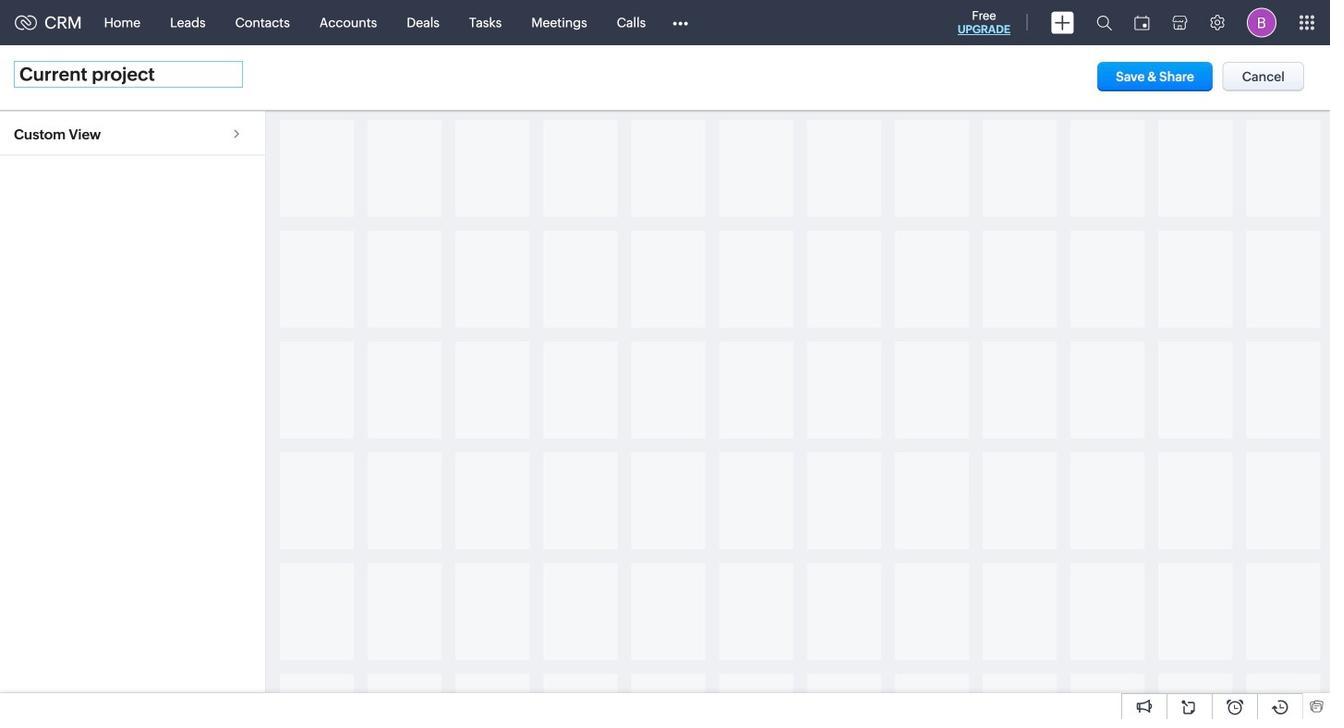 Task type: locate. For each thing, give the bounding box(es) containing it.
create menu element
[[1040, 0, 1086, 45]]

search element
[[1086, 0, 1124, 45]]

None text field
[[14, 61, 243, 88]]

search image
[[1097, 15, 1112, 30]]



Task type: vqa. For each thing, say whether or not it's contained in the screenshot.
Profile 'element'
yes



Task type: describe. For each thing, give the bounding box(es) containing it.
calendar image
[[1135, 15, 1150, 30]]

Other Modules field
[[661, 8, 701, 37]]

logo image
[[15, 15, 37, 30]]

profile element
[[1236, 0, 1288, 45]]

create menu image
[[1051, 12, 1075, 34]]

profile image
[[1247, 8, 1277, 37]]



